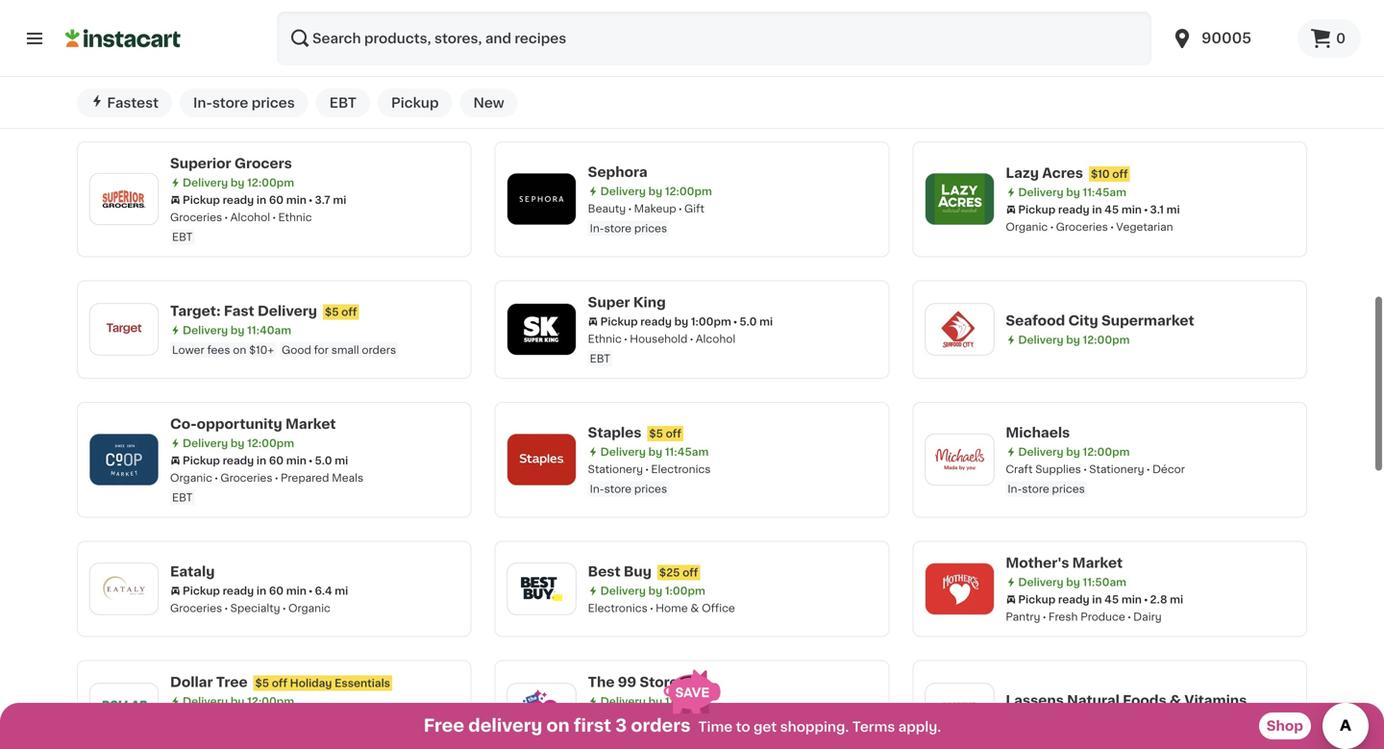 Task type: locate. For each thing, give the bounding box(es) containing it.
prices down hardware
[[252, 96, 295, 110]]

ready for ethnic
[[223, 195, 254, 205]]

0 vertical spatial home
[[319, 74, 351, 85]]

1:00pm
[[691, 316, 732, 327], [665, 586, 706, 596]]

1 vertical spatial 5.0 mi
[[315, 455, 348, 466]]

0 horizontal spatial alcohol
[[230, 212, 270, 223]]

hardware
[[259, 74, 310, 85]]

by for lazy acres logo
[[1067, 187, 1081, 198]]

in-
[[193, 96, 212, 110], [590, 223, 605, 234], [590, 484, 605, 494], [1008, 484, 1023, 494], [590, 733, 605, 744]]

lowe's $20 off cleaning supplies delivery by 12:00pm lawn & garden hardware home decor
[[170, 36, 386, 85]]

ready up household
[[641, 316, 672, 327]]

0 vertical spatial &
[[201, 74, 209, 85]]

pickup up pantry
[[1019, 594, 1056, 605]]

stationery down staples
[[588, 464, 643, 474]]

pickup ready in 60 min up care
[[1019, 56, 1143, 66]]

off up stationery electronics in-store prices
[[666, 428, 682, 439]]

2 horizontal spatial $5
[[650, 428, 664, 439]]

in- down "lawn"
[[193, 96, 212, 110]]

1 horizontal spatial ethnic
[[588, 334, 622, 344]]

delivery by 12:00pm for co-opportunity market
[[183, 438, 294, 449]]

1 vertical spatial essentials
[[710, 713, 764, 724]]

pickup ready in 60 min up "organic groceries prepared meals ebt"
[[183, 455, 307, 466]]

3.7 mi
[[315, 195, 347, 205]]

by down '$20'
[[231, 57, 245, 67]]

produce left the butcher
[[588, 64, 633, 75]]

by down tree
[[231, 696, 245, 707]]

0 horizontal spatial delivery by 11:45am
[[601, 447, 709, 457]]

12:00pm down grocers
[[247, 177, 294, 188]]

off right $10
[[1113, 169, 1129, 179]]

by down mother's market
[[1067, 577, 1081, 588]]

Search field
[[277, 12, 1152, 65]]

1 horizontal spatial orders
[[631, 717, 691, 734]]

save image
[[664, 670, 721, 714]]

11:45am for acres
[[1083, 187, 1127, 198]]

3.0
[[1151, 56, 1168, 66]]

1 vertical spatial $5
[[650, 428, 664, 439]]

delivery for "mother's market logo"
[[1019, 577, 1064, 588]]

decor
[[353, 74, 386, 85]]

12:00pm down seafood city supermarket
[[1083, 335, 1130, 345]]

1 horizontal spatial produce
[[1081, 612, 1126, 622]]

sephora
[[588, 165, 648, 179]]

6.4
[[315, 586, 332, 596]]

0 vertical spatial on
[[233, 345, 247, 355]]

prices inside button
[[252, 96, 295, 110]]

groceries
[[1150, 73, 1202, 84], [170, 212, 222, 223], [1057, 222, 1109, 232], [221, 473, 273, 483], [170, 603, 222, 613]]

best buy $25 off
[[588, 565, 699, 578]]

0 horizontal spatial 5.0
[[315, 455, 332, 466]]

12:00pm inside lowe's $20 off cleaning supplies delivery by 12:00pm lawn & garden hardware home decor
[[247, 57, 294, 67]]

min up vegetarian
[[1122, 204, 1143, 215]]

in up "organic groceries prepared meals ebt"
[[257, 455, 267, 466]]

0 horizontal spatial market
[[286, 417, 336, 431]]

on down delivery by 11:40am at top
[[233, 345, 247, 355]]

1 vertical spatial shop
[[1267, 719, 1304, 733]]

market up pantry fresh produce dairy
[[1073, 556, 1123, 570]]

1 horizontal spatial organic
[[288, 603, 331, 613]]

acres
[[1043, 166, 1084, 180]]

in- down staples
[[590, 484, 605, 494]]

0 vertical spatial 45
[[1105, 204, 1120, 215]]

$20
[[227, 39, 248, 49]]

prices down merchandise
[[635, 733, 668, 744]]

off up small
[[342, 307, 357, 317]]

& left office on the right bottom
[[691, 603, 699, 613]]

orders right small
[[362, 345, 396, 355]]

90005 button
[[1160, 12, 1298, 65]]

60 for drugstore
[[1105, 56, 1120, 66]]

ready down "opportunity"
[[223, 455, 254, 466]]

12:00pm for seafood city supermarket
[[1083, 335, 1130, 345]]

0 horizontal spatial essentials
[[335, 678, 390, 688]]

0 horizontal spatial home
[[319, 74, 351, 85]]

terms
[[853, 720, 896, 734]]

organic groceries prepared meals ebt
[[170, 473, 364, 503]]

0 horizontal spatial ethnic
[[278, 212, 312, 223]]

by for co-opportunity market logo on the left of page
[[231, 438, 245, 449]]

2 horizontal spatial &
[[1170, 694, 1182, 707]]

alcohol down grocers
[[230, 212, 270, 223]]

0 horizontal spatial 5.0 mi
[[315, 455, 348, 466]]

0 vertical spatial organic
[[1006, 222, 1049, 232]]

0 horizontal spatial 11:45am
[[665, 447, 709, 457]]

1 vertical spatial ethnic
[[588, 334, 622, 344]]

2 horizontal spatial organic
[[1006, 222, 1049, 232]]

ready up groceries alcohol ethnic ebt
[[223, 195, 254, 205]]

11:45am up stationery electronics in-store prices
[[665, 447, 709, 457]]

delivery down buy
[[601, 586, 646, 596]]

in- down craft
[[1008, 484, 1023, 494]]

general merchandise essentials grocery in-store prices
[[588, 713, 815, 744]]

11:50am for the 99 store
[[665, 696, 709, 707]]

close image
[[1341, 715, 1364, 738]]

foods
[[1123, 694, 1167, 707]]

min left the 3.7
[[286, 195, 307, 205]]

butcher
[[641, 64, 683, 75]]

1 horizontal spatial delivery by 11:50am
[[1019, 577, 1127, 588]]

prices down staples $5 off
[[635, 484, 668, 494]]

co-opportunity market logo image
[[99, 435, 149, 485]]

1 vertical spatial pickup ready in 45 min
[[1019, 594, 1143, 605]]

in- inside "craft supplies stationery décor in-store prices"
[[1008, 484, 1023, 494]]

1 horizontal spatial supplies
[[1036, 464, 1082, 474]]

$5 right tree
[[255, 678, 269, 688]]

staples logo image
[[517, 435, 567, 485]]

0 vertical spatial electronics
[[651, 464, 711, 474]]

0 vertical spatial pickup ready in 45 min
[[1019, 204, 1143, 215]]

1 horizontal spatial on
[[547, 717, 570, 734]]

off inside the best buy $25 off
[[683, 567, 699, 578]]

instacart logo image
[[65, 27, 181, 50]]

by for seafood city supermarket logo
[[1067, 335, 1081, 345]]

1 vertical spatial home
[[656, 603, 688, 613]]

delivery by 11:45am down "lazy acres $10 off"
[[1019, 187, 1127, 198]]

alcohol inside ethnic household alcohol ebt
[[696, 334, 736, 344]]

staples
[[588, 426, 642, 439]]

dairy
[[1134, 612, 1162, 622]]

supplies right craft
[[1036, 464, 1082, 474]]

pickup down 'superior'
[[183, 195, 220, 205]]

fastest button
[[77, 88, 172, 117]]

1 horizontal spatial home
[[656, 603, 688, 613]]

natural
[[1068, 694, 1120, 707]]

store inside general merchandise essentials grocery in-store prices
[[605, 733, 632, 744]]

0 vertical spatial ethnic
[[278, 212, 312, 223]]

ebt button
[[316, 88, 370, 117]]

0 vertical spatial supplies
[[320, 39, 368, 49]]

delivery by 11:50am down store
[[601, 696, 709, 707]]

1:00pm up ethnic household alcohol ebt
[[691, 316, 732, 327]]

groceries down 'superior'
[[170, 212, 222, 223]]

0 vertical spatial alcohol
[[230, 212, 270, 223]]

1 horizontal spatial delivery by 11:45am
[[1019, 187, 1127, 198]]

45 for fresh produce
[[1105, 594, 1120, 605]]

lazy acres $10 off
[[1006, 166, 1129, 180]]

60 for groceries
[[269, 455, 284, 466]]

ebt up "target:"
[[172, 232, 193, 242]]

1 horizontal spatial &
[[691, 603, 699, 613]]

min up dairy
[[1122, 594, 1143, 605]]

0 horizontal spatial organic
[[170, 473, 212, 483]]

1 vertical spatial alcohol
[[696, 334, 736, 344]]

organic down lazy
[[1006, 222, 1049, 232]]

ethnic down grocers
[[278, 212, 312, 223]]

delivery
[[469, 717, 543, 734]]

0 vertical spatial 11:50am
[[1083, 577, 1127, 588]]

delivery for target: fast delivery logo
[[183, 325, 228, 336]]

5.0 right pickup ready by 1:00pm
[[740, 316, 757, 327]]

ebt down super
[[590, 353, 611, 364]]

1 vertical spatial 5.0
[[315, 455, 332, 466]]

in- inside stationery electronics in-store prices
[[590, 484, 605, 494]]

in- down the general
[[590, 733, 605, 744]]

alcohol inside groceries alcohol ethnic ebt
[[230, 212, 270, 223]]

delivery by 1:00pm
[[601, 586, 706, 596]]

by for sephora logo at the top left
[[649, 186, 663, 197]]

in for 3.7 mi
[[257, 195, 267, 205]]

2 vertical spatial $5
[[255, 678, 269, 688]]

delivery by 11:50am for market
[[1019, 577, 1127, 588]]

store
[[212, 96, 248, 110], [605, 223, 632, 234], [605, 484, 632, 494], [1023, 484, 1050, 494], [605, 733, 632, 744]]

1 horizontal spatial essentials
[[710, 713, 764, 724]]

5.0 up prepared
[[315, 455, 332, 466]]

min for 6.4 mi
[[286, 586, 307, 596]]

by down store
[[649, 696, 663, 707]]

time
[[699, 720, 733, 734]]

0 vertical spatial essentials
[[335, 678, 390, 688]]

0 vertical spatial 5.0 mi
[[740, 316, 773, 327]]

shop
[[686, 64, 714, 75], [1267, 719, 1304, 733]]

groceries down '3.0 mi'
[[1150, 73, 1202, 84]]

alcohol down pickup ready by 1:00pm
[[696, 334, 736, 344]]

11:50am up pantry fresh produce dairy
[[1083, 577, 1127, 588]]

12:00pm down the co-opportunity market
[[247, 438, 294, 449]]

delivery for lazy acres logo
[[1019, 187, 1064, 198]]

mother's market
[[1006, 556, 1123, 570]]

0 vertical spatial $5
[[325, 307, 339, 317]]

cleaning
[[269, 39, 318, 49]]

prices inside "craft supplies stationery décor in-store prices"
[[1053, 484, 1086, 494]]

personal
[[1006, 73, 1053, 84]]

mother's
[[1006, 556, 1070, 570]]

in for 6.4 mi
[[257, 586, 267, 596]]

1 vertical spatial supplies
[[1036, 464, 1082, 474]]

ready for vegetarian
[[1059, 204, 1090, 215]]

pickup ready in 45 min for 11:45am
[[1019, 204, 1143, 215]]

2 vertical spatial organic
[[288, 603, 331, 613]]

electronics inside stationery electronics in-store prices
[[651, 464, 711, 474]]

60 up drugstore
[[1105, 56, 1120, 66]]

pickup inside button
[[391, 96, 439, 110]]

1 vertical spatial electronics
[[588, 603, 648, 613]]

mi for prepared meals
[[335, 455, 348, 466]]

lassens natural foods & vitamins link
[[913, 660, 1308, 749]]

2 vertical spatial &
[[1170, 694, 1182, 707]]

0 vertical spatial 5.0
[[740, 316, 757, 327]]

min up prepared
[[286, 455, 307, 466]]

0 vertical spatial produce
[[588, 64, 633, 75]]

organic groceries vegetarian
[[1006, 222, 1174, 232]]

min for 5.0 mi
[[286, 455, 307, 466]]

by up household
[[675, 316, 689, 327]]

1 horizontal spatial electronics
[[651, 464, 711, 474]]

12:00pm for michaels
[[1083, 447, 1130, 457]]

drugstore
[[1089, 73, 1142, 84]]

1 pickup ready in 45 min from the top
[[1019, 204, 1143, 215]]

in for 2.8 mi
[[1093, 594, 1103, 605]]

delivery by 12:00pm down superior grocers
[[183, 177, 294, 188]]

1 vertical spatial market
[[1073, 556, 1123, 570]]

opportunity
[[197, 417, 282, 431]]

0 horizontal spatial orders
[[362, 345, 396, 355]]

prices inside general merchandise essentials grocery in-store prices
[[635, 733, 668, 744]]

1 vertical spatial 11:45am
[[665, 447, 709, 457]]

1 horizontal spatial market
[[1073, 556, 1123, 570]]

prices inside stationery electronics in-store prices
[[635, 484, 668, 494]]

ebt
[[330, 96, 357, 110], [172, 232, 193, 242], [590, 353, 611, 364], [172, 492, 193, 503]]

pickup ready in 60 min for alcohol
[[183, 195, 307, 205]]

by down fast
[[231, 325, 245, 336]]

0 horizontal spatial 11:50am
[[665, 696, 709, 707]]

0 vertical spatial delivery by 11:45am
[[1019, 187, 1127, 198]]

in- inside "beauty makeup gift in-store prices"
[[590, 223, 605, 234]]

off inside 'target: fast delivery $5 off'
[[342, 307, 357, 317]]

delivery by 11:45am up stationery electronics in-store prices
[[601, 447, 709, 457]]

delivery down dollar on the bottom left
[[183, 696, 228, 707]]

market up prepared
[[286, 417, 336, 431]]

electronics down best
[[588, 603, 648, 613]]

in up organic groceries vegetarian
[[1093, 204, 1103, 215]]

$5 right staples
[[650, 428, 664, 439]]

target: fast delivery logo image
[[99, 305, 149, 355]]

delivery by 12:00pm for seafood city supermarket
[[1019, 335, 1130, 345]]

0 vertical spatial delivery by 11:50am
[[1019, 577, 1127, 588]]

12:00pm for superior grocers
[[247, 177, 294, 188]]

0 horizontal spatial supplies
[[320, 39, 368, 49]]

0 horizontal spatial on
[[233, 345, 247, 355]]

superior grocers logo image
[[99, 174, 149, 224]]

1 horizontal spatial stationery
[[1090, 464, 1145, 474]]

by up electronics home & office
[[649, 586, 663, 596]]

lower fees on $10+ good for small orders
[[172, 345, 396, 355]]

alcohol
[[230, 212, 270, 223], [696, 334, 736, 344]]

seafood city supermarket logo image
[[935, 305, 985, 355]]

0 horizontal spatial delivery by 11:50am
[[601, 696, 709, 707]]

co-opportunity market
[[170, 417, 336, 431]]

groceries down "lazy acres $10 off"
[[1057, 222, 1109, 232]]

1 vertical spatial 11:50am
[[665, 696, 709, 707]]

ethnic down super
[[588, 334, 622, 344]]

groceries down the co-opportunity market
[[221, 473, 273, 483]]

michaels logo image
[[935, 435, 985, 485]]

0 vertical spatial 11:45am
[[1083, 187, 1127, 198]]

0 horizontal spatial &
[[201, 74, 209, 85]]

in for 3.1 mi
[[1093, 204, 1103, 215]]

mi for ethnic
[[333, 195, 347, 205]]

$10+
[[249, 345, 274, 355]]

delivery by 12:00pm for michaels
[[1019, 447, 1130, 457]]

by up stationery electronics in-store prices
[[649, 447, 663, 457]]

1 vertical spatial &
[[691, 603, 699, 613]]

delivery by 12:00pm down tree
[[183, 696, 294, 707]]

min left 6.4
[[286, 586, 307, 596]]

personal care drugstore groceries
[[1006, 73, 1202, 84]]

1 horizontal spatial 5.0
[[740, 316, 757, 327]]

1 horizontal spatial 11:50am
[[1083, 577, 1127, 588]]

delivery by 12:00pm down city
[[1019, 335, 1130, 345]]

seafood
[[1006, 314, 1066, 328]]

organic inside "organic groceries prepared meals ebt"
[[170, 473, 212, 483]]

2 pickup ready in 45 min from the top
[[1019, 594, 1143, 605]]

delivery by 11:45am
[[1019, 187, 1127, 198], [601, 447, 709, 457]]

1 stationery from the left
[[588, 464, 643, 474]]

makeup
[[634, 203, 677, 214]]

1 45 from the top
[[1105, 204, 1120, 215]]

supplies inside "craft supplies stationery décor in-store prices"
[[1036, 464, 1082, 474]]

45 up pantry fresh produce dairy
[[1105, 594, 1120, 605]]

90005
[[1202, 31, 1252, 45]]

essentials
[[335, 678, 390, 688], [710, 713, 764, 724]]

groceries alcohol ethnic ebt
[[170, 212, 312, 242]]

ebt down co-
[[172, 492, 193, 503]]

home
[[319, 74, 351, 85], [656, 603, 688, 613]]

groceries inside groceries alcohol ethnic ebt
[[170, 212, 222, 223]]

2 45 from the top
[[1105, 594, 1120, 605]]

delivery for superior grocers logo
[[183, 177, 228, 188]]

$5 inside 'target: fast delivery $5 off'
[[325, 307, 339, 317]]

off right $25 on the left
[[683, 567, 699, 578]]

dollar tree $5 off holiday essentials
[[170, 676, 390, 689]]

prices down michaels
[[1053, 484, 1086, 494]]

1 vertical spatial on
[[547, 717, 570, 734]]

store down the beauty
[[605, 223, 632, 234]]

12:00pm up hardware
[[247, 57, 294, 67]]

1 horizontal spatial 5.0 mi
[[740, 316, 773, 327]]

1 vertical spatial organic
[[170, 473, 212, 483]]

organic down co-
[[170, 473, 212, 483]]

general
[[588, 713, 630, 724]]

by down superior grocers
[[231, 177, 245, 188]]

delivery down lowe's
[[183, 57, 228, 67]]

0 vertical spatial shop
[[686, 64, 714, 75]]

lower
[[172, 345, 205, 355]]

ebt inside "button"
[[330, 96, 357, 110]]

in for 3.0 mi
[[1093, 56, 1103, 66]]

supplies
[[320, 39, 368, 49], [1036, 464, 1082, 474]]

3.7
[[315, 195, 331, 205]]

first
[[574, 717, 612, 734]]

0 horizontal spatial stationery
[[588, 464, 643, 474]]

pickup ready in 45 min up organic groceries vegetarian
[[1019, 204, 1143, 215]]

1 horizontal spatial shop
[[1267, 719, 1304, 733]]

None search field
[[277, 12, 1152, 65]]

in up the personal care drugstore groceries
[[1093, 56, 1103, 66]]

min
[[1122, 56, 1143, 66], [286, 195, 307, 205], [1122, 204, 1143, 215], [286, 455, 307, 466], [286, 586, 307, 596], [1122, 594, 1143, 605]]

mi for dairy
[[1171, 594, 1184, 605]]

shop left close image
[[1267, 719, 1304, 733]]

ready for groceries
[[1059, 56, 1090, 66]]

& right "lawn"
[[201, 74, 209, 85]]

2 stationery from the left
[[1090, 464, 1145, 474]]

shop inside "button"
[[1267, 719, 1304, 733]]

in up pantry fresh produce dairy
[[1093, 594, 1103, 605]]

in- inside in-store prices button
[[193, 96, 212, 110]]

0 horizontal spatial $5
[[255, 678, 269, 688]]

1 horizontal spatial alcohol
[[696, 334, 736, 344]]

45
[[1105, 204, 1120, 215], [1105, 594, 1120, 605]]

1 vertical spatial 45
[[1105, 594, 1120, 605]]

&
[[201, 74, 209, 85], [691, 603, 699, 613], [1170, 694, 1182, 707]]

delivery by 12:00pm for sephora
[[601, 186, 712, 197]]

delivery down 'superior'
[[183, 177, 228, 188]]

in- inside general merchandise essentials grocery in-store prices
[[590, 733, 605, 744]]

1 horizontal spatial $5
[[325, 307, 339, 317]]

delivery for sephora logo at the top left
[[601, 186, 646, 197]]

& inside lowe's $20 off cleaning supplies delivery by 12:00pm lawn & garden hardware home decor
[[201, 74, 209, 85]]

store down staples
[[605, 484, 632, 494]]

0 horizontal spatial produce
[[588, 64, 633, 75]]

delivery down mother's
[[1019, 577, 1064, 588]]

1 horizontal spatial 11:45am
[[1083, 187, 1127, 198]]

get
[[754, 720, 777, 734]]

3
[[616, 717, 627, 734]]

off inside "lazy acres $10 off"
[[1113, 169, 1129, 179]]

ready
[[1059, 56, 1090, 66], [223, 195, 254, 205], [1059, 204, 1090, 215], [641, 316, 672, 327], [223, 455, 254, 466], [223, 586, 254, 596], [1059, 594, 1090, 605]]

city
[[1069, 314, 1099, 328]]

store down the general
[[605, 733, 632, 744]]

pickup ready by 1:00pm
[[601, 316, 732, 327]]

mi for vegetarian
[[1167, 204, 1181, 215]]

organic down 6.4
[[288, 603, 331, 613]]

groceries inside "organic groceries prepared meals ebt"
[[221, 473, 273, 483]]

1 vertical spatial delivery by 11:50am
[[601, 696, 709, 707]]

delivery for the best buy logo
[[601, 586, 646, 596]]

sephora logo image
[[517, 174, 567, 224]]

5.0
[[740, 316, 757, 327], [315, 455, 332, 466]]

on for first
[[547, 717, 570, 734]]

produce
[[588, 64, 633, 75], [1081, 612, 1126, 622]]

target: fast delivery $5 off
[[170, 304, 357, 318]]

60 up "organic groceries prepared meals ebt"
[[269, 455, 284, 466]]

tree
[[216, 676, 248, 689]]

by for staples logo
[[649, 447, 663, 457]]

1 vertical spatial delivery by 11:45am
[[601, 447, 709, 457]]

off inside lowe's $20 off cleaning supplies delivery by 12:00pm lawn & garden hardware home decor
[[251, 39, 267, 49]]

on for $10+
[[233, 345, 247, 355]]

1:00pm down $25 on the left
[[665, 586, 706, 596]]

electronics
[[651, 464, 711, 474], [588, 603, 648, 613]]

the 99 store
[[588, 676, 679, 689]]

on left first
[[547, 717, 570, 734]]

store inside "craft supplies stationery décor in-store prices"
[[1023, 484, 1050, 494]]

off left holiday
[[272, 678, 288, 688]]



Task type: describe. For each thing, give the bounding box(es) containing it.
store inside button
[[212, 96, 248, 110]]

60 for alcohol
[[269, 195, 284, 205]]

fresh
[[1049, 612, 1079, 622]]

eataly logo image
[[99, 564, 149, 614]]

fees
[[207, 345, 230, 355]]

delivery inside lowe's $20 off cleaning supplies delivery by 12:00pm lawn & garden hardware home decor
[[183, 57, 228, 67]]

$25
[[660, 567, 680, 578]]

super king logo image
[[517, 305, 567, 355]]

min for 3.7 mi
[[286, 195, 307, 205]]

pickup button
[[378, 88, 452, 117]]

lassens
[[1006, 694, 1065, 707]]

0 vertical spatial market
[[286, 417, 336, 431]]

2.8 mi
[[1151, 594, 1184, 605]]

pickup up personal
[[1019, 56, 1056, 66]]

delivery for the 99 store logo
[[601, 696, 646, 707]]

household
[[630, 334, 688, 344]]

electronics home & office
[[588, 603, 736, 613]]

11:45am for $5
[[665, 447, 709, 457]]

ready for dairy
[[1059, 594, 1090, 605]]

prices inside "beauty makeup gift in-store prices"
[[635, 223, 668, 234]]

lowe's
[[170, 36, 219, 50]]

co-
[[170, 417, 197, 431]]

by for dollar tree logo
[[231, 696, 245, 707]]

care
[[1055, 73, 1080, 84]]

bakery
[[722, 64, 759, 75]]

60 up "specialty"
[[269, 586, 284, 596]]

for
[[314, 345, 329, 355]]

stationery electronics in-store prices
[[588, 464, 711, 494]]

min for 3.1 mi
[[1122, 204, 1143, 215]]

delivery up the 11:40am
[[258, 304, 317, 318]]

the 99 store logo image
[[517, 684, 567, 734]]

by for superior grocers logo
[[231, 177, 245, 188]]

delivery by 11:45am for $5
[[601, 447, 709, 457]]

1 vertical spatial produce
[[1081, 612, 1126, 622]]

ebt inside "organic groceries prepared meals ebt"
[[172, 492, 193, 503]]

off inside dollar tree $5 off holiday essentials
[[272, 678, 288, 688]]

fast
[[224, 304, 255, 318]]

pantry fresh produce dairy
[[1006, 612, 1162, 622]]

garden
[[212, 74, 251, 85]]

michaels
[[1006, 426, 1071, 439]]

stationery inside stationery electronics in-store prices
[[588, 464, 643, 474]]

groceries down eataly
[[170, 603, 222, 613]]

ready up "groceries specialty organic" at left
[[223, 586, 254, 596]]

organic for organic groceries prepared meals ebt
[[170, 473, 212, 483]]

vegetarian
[[1117, 222, 1174, 232]]

by for "mother's market logo"
[[1067, 577, 1081, 588]]

dollar
[[170, 676, 213, 689]]

3.0 mi
[[1151, 56, 1184, 66]]

by for the 99 store logo
[[649, 696, 663, 707]]

delivery for michaels logo
[[1019, 447, 1064, 457]]

pickup ready in 60 min for drugstore
[[1019, 56, 1143, 66]]

essentials inside general merchandise essentials grocery in-store prices
[[710, 713, 764, 724]]

pickup ready in 60 min up "groceries specialty organic" at left
[[183, 586, 307, 596]]

king
[[634, 296, 666, 309]]

90005 button
[[1171, 12, 1287, 65]]

super
[[588, 296, 631, 309]]

grocers
[[235, 157, 292, 170]]

lazy acres logo image
[[935, 174, 985, 224]]

supplies inside lowe's $20 off cleaning supplies delivery by 12:00pm lawn & garden hardware home decor
[[320, 39, 368, 49]]

produce butcher shop bakery
[[588, 64, 759, 75]]

lawn
[[170, 74, 198, 85]]

organic for organic groceries vegetarian
[[1006, 222, 1049, 232]]

0 button
[[1298, 19, 1362, 58]]

target:
[[170, 304, 221, 318]]

in-store prices
[[193, 96, 295, 110]]

ethnic inside ethnic household alcohol ebt
[[588, 334, 622, 344]]

by inside lowe's $20 off cleaning supplies delivery by 12:00pm lawn & garden hardware home decor
[[231, 57, 245, 67]]

pickup down eataly
[[183, 586, 220, 596]]

1 vertical spatial 1:00pm
[[665, 586, 706, 596]]

beauty
[[588, 203, 626, 214]]

5.0 mi for pickup ready in 60 min
[[315, 455, 348, 466]]

delivery by 11:45am for acres
[[1019, 187, 1127, 198]]

new
[[474, 96, 505, 110]]

essentials inside dollar tree $5 off holiday essentials
[[335, 678, 390, 688]]

0 horizontal spatial electronics
[[588, 603, 648, 613]]

superior grocers
[[170, 157, 292, 170]]

mother's market logo image
[[935, 564, 985, 614]]

shopping.
[[781, 720, 850, 734]]

buy
[[624, 565, 652, 578]]

45 for groceries
[[1105, 204, 1120, 215]]

delivery by 11:50am for 99
[[601, 696, 709, 707]]

store inside stationery electronics in-store prices
[[605, 484, 632, 494]]

superior
[[170, 157, 231, 170]]

apply.
[[899, 720, 942, 734]]

ebt inside groceries alcohol ethnic ebt
[[172, 232, 193, 242]]

2.8
[[1151, 594, 1168, 605]]

0 horizontal spatial shop
[[686, 64, 714, 75]]

by for the best buy logo
[[649, 586, 663, 596]]

5.0 for pickup ready by 1:00pm
[[740, 316, 757, 327]]

home inside lowe's $20 off cleaning supplies delivery by 12:00pm lawn & garden hardware home decor
[[319, 74, 351, 85]]

craft
[[1006, 464, 1033, 474]]

5.0 for pickup ready in 60 min
[[315, 455, 332, 466]]

dollar tree logo image
[[99, 684, 149, 734]]

new button
[[460, 88, 518, 117]]

the
[[588, 676, 615, 689]]

6.4 mi
[[315, 586, 348, 596]]

by for michaels logo
[[1067, 447, 1081, 457]]

office
[[702, 603, 736, 613]]

min for 2.8 mi
[[1122, 594, 1143, 605]]

$5 inside staples $5 off
[[650, 428, 664, 439]]

ethnic inside groceries alcohol ethnic ebt
[[278, 212, 312, 223]]

beauty makeup gift in-store prices
[[588, 203, 705, 234]]

delivery for seafood city supermarket logo
[[1019, 335, 1064, 345]]

décor
[[1153, 464, 1186, 474]]

groceries specialty organic
[[170, 603, 331, 613]]

in for 5.0 mi
[[257, 455, 267, 466]]

shop button
[[1260, 713, 1312, 740]]

craft supplies stationery décor in-store prices
[[1006, 464, 1186, 494]]

in-store prices button
[[180, 88, 308, 117]]

holiday
[[290, 678, 332, 688]]

seafood city supermarket
[[1006, 314, 1195, 328]]

pickup down super king
[[601, 316, 638, 327]]

pickup ready in 60 min for groceries
[[183, 455, 307, 466]]

pickup down lazy
[[1019, 204, 1056, 215]]

small
[[332, 345, 359, 355]]

$5 inside dollar tree $5 off holiday essentials
[[255, 678, 269, 688]]

lassens natural foods & vitamins logo image
[[935, 684, 985, 734]]

min for 3.0 mi
[[1122, 56, 1143, 66]]

12:00pm down dollar tree $5 off holiday essentials
[[247, 696, 294, 707]]

delivery by 11:40am
[[183, 325, 291, 336]]

0 vertical spatial 1:00pm
[[691, 316, 732, 327]]

12:00pm for sephora
[[665, 186, 712, 197]]

0 vertical spatial orders
[[362, 345, 396, 355]]

1 vertical spatial orders
[[631, 717, 691, 734]]

prepared
[[281, 473, 329, 483]]

pickup down co-
[[183, 455, 220, 466]]

delivery for co-opportunity market logo on the left of page
[[183, 438, 228, 449]]

ready for prepared meals
[[223, 455, 254, 466]]

staples $5 off
[[588, 426, 682, 439]]

free delivery on first 3 orders time to get shopping. terms apply.
[[424, 717, 942, 734]]

eataly
[[170, 565, 215, 578]]

store inside "beauty makeup gift in-store prices"
[[605, 223, 632, 234]]

ethnic household alcohol ebt
[[588, 334, 736, 364]]

pickup ready in 45 min for 11:50am
[[1019, 594, 1143, 605]]

merchandise
[[633, 713, 702, 724]]

mi for groceries
[[1171, 56, 1184, 66]]

delivery for dollar tree logo
[[183, 696, 228, 707]]

ebt inside ethnic household alcohol ebt
[[590, 353, 611, 364]]

lassens natural foods & vitamins
[[1006, 694, 1248, 707]]

delivery by 12:00pm for superior grocers
[[183, 177, 294, 188]]

best
[[588, 565, 621, 578]]

delivery for staples logo
[[601, 447, 646, 457]]

store
[[640, 676, 679, 689]]

99
[[618, 676, 637, 689]]

11:50am for mother's market
[[1083, 577, 1127, 588]]

off inside staples $5 off
[[666, 428, 682, 439]]

3.1
[[1151, 204, 1165, 215]]

fastest
[[107, 96, 159, 110]]

to
[[736, 720, 751, 734]]

stationery inside "craft supplies stationery décor in-store prices"
[[1090, 464, 1145, 474]]

by for target: fast delivery logo
[[231, 325, 245, 336]]

$10
[[1092, 169, 1110, 179]]

free
[[424, 717, 465, 734]]

best buy logo image
[[517, 564, 567, 614]]

5.0 mi for pickup ready by 1:00pm
[[740, 316, 773, 327]]

super king
[[588, 296, 666, 309]]

specialty
[[230, 603, 280, 613]]

12:00pm for co-opportunity market
[[247, 438, 294, 449]]

vitamins
[[1185, 694, 1248, 707]]



Task type: vqa. For each thing, say whether or not it's contained in the screenshot.


